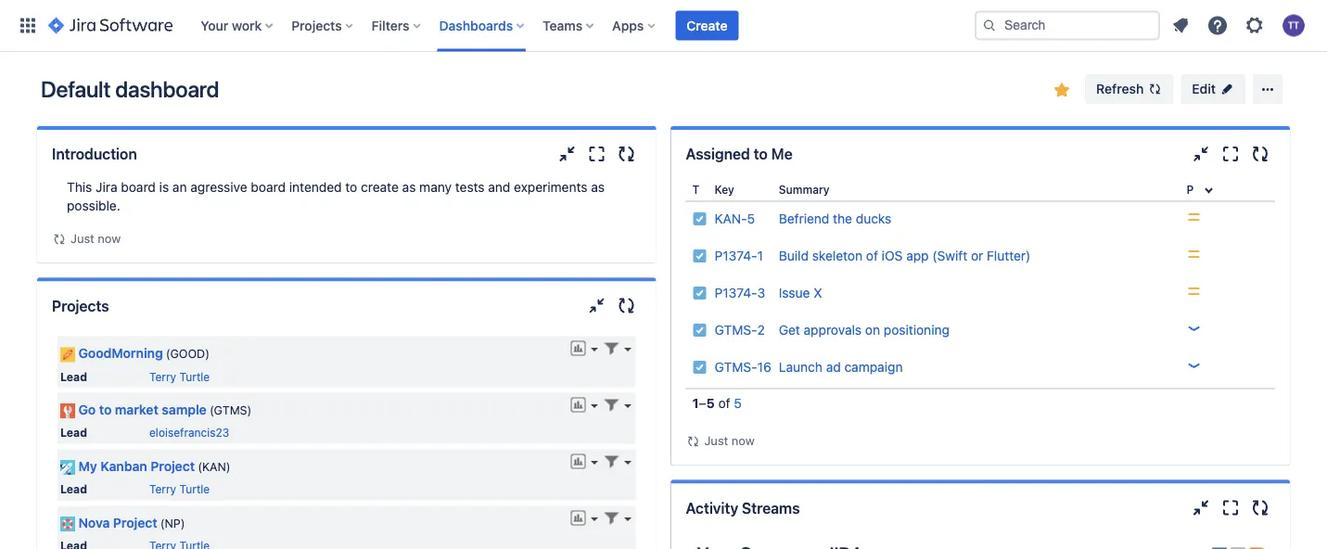 Task type: locate. For each thing, give the bounding box(es) containing it.
terry turtle link for my kanban project
[[149, 483, 210, 496]]

0 vertical spatial project
[[150, 458, 195, 474]]

dashboards button
[[434, 11, 532, 40]]

0 vertical spatial to
[[754, 145, 768, 163]]

to right go
[[99, 402, 112, 417]]

0 horizontal spatial 1
[[692, 396, 699, 411]]

1 horizontal spatial to
[[345, 179, 357, 195]]

default dashboard
[[41, 76, 219, 102]]

is
[[159, 179, 169, 195]]

5 link
[[734, 396, 742, 411]]

your profile and settings image
[[1283, 14, 1305, 37]]

1 horizontal spatial just
[[704, 434, 728, 447]]

task image down t
[[692, 211, 707, 226]]

1 lead from the top
[[60, 370, 87, 383]]

of
[[866, 248, 878, 263], [718, 396, 730, 411]]

2 terry turtle link from the top
[[149, 483, 210, 496]]

lead for goodmorning
[[60, 370, 87, 383]]

x
[[813, 285, 822, 300]]

terry turtle link for goodmorning
[[149, 370, 210, 383]]

1 vertical spatial p1374-
[[715, 285, 757, 300]]

your work button
[[195, 11, 280, 40]]

refresh image
[[1147, 82, 1162, 96]]

default
[[41, 76, 110, 102]]

now for activity streams
[[732, 434, 755, 447]]

edit icon image
[[1219, 82, 1234, 96]]

1 terry turtle link from the top
[[149, 370, 210, 383]]

1 vertical spatial terry turtle
[[149, 483, 210, 496]]

to
[[754, 145, 768, 163], [345, 179, 357, 195], [99, 402, 112, 417]]

build skeleton of ios app (swift or flutter) link
[[779, 248, 1031, 263]]

5 right –
[[734, 396, 742, 411]]

of left ios
[[866, 248, 878, 263]]

refresh introduction image
[[615, 143, 638, 165]]

project down "eloisefrancis23"
[[150, 458, 195, 474]]

and
[[488, 179, 510, 195]]

gtms-2
[[715, 322, 765, 338]]

terry
[[149, 370, 176, 383], [149, 483, 176, 496]]

1 medium image from the top
[[1187, 210, 1201, 224]]

search image
[[982, 18, 997, 33]]

get
[[779, 322, 800, 338]]

just for activity streams
[[704, 434, 728, 447]]

now down the 5 link
[[732, 434, 755, 447]]

dashboards
[[439, 18, 513, 33]]

3
[[757, 285, 765, 300]]

just now inside "introduction" 'region'
[[70, 231, 121, 245]]

now down possible.
[[98, 231, 121, 245]]

just now inside assigned to me region
[[704, 434, 755, 447]]

filters button
[[366, 11, 428, 40]]

0 horizontal spatial as
[[402, 179, 416, 195]]

0 vertical spatial terry
[[149, 370, 176, 383]]

create
[[361, 179, 399, 195]]

1 horizontal spatial just now
[[704, 434, 755, 447]]

1 vertical spatial lead
[[60, 426, 87, 439]]

projects
[[291, 18, 342, 33], [52, 297, 109, 314]]

your
[[201, 18, 228, 33]]

1 vertical spatial medium image
[[1187, 247, 1201, 262]]

ducks
[[856, 211, 891, 226]]

issue x
[[779, 285, 822, 300]]

gtms- down p1374-3
[[715, 322, 757, 338]]

just now
[[70, 231, 121, 245], [704, 434, 755, 447]]

app
[[906, 248, 929, 263]]

0 vertical spatial just
[[70, 231, 94, 245]]

terry turtle down my kanban project (kan)
[[149, 483, 210, 496]]

0 horizontal spatial to
[[99, 402, 112, 417]]

this
[[67, 179, 92, 195]]

just now for projects
[[70, 231, 121, 245]]

terry turtle down (good) at the bottom of the page
[[149, 370, 210, 383]]

2 vertical spatial task image
[[692, 323, 707, 338]]

0 horizontal spatial just now
[[70, 231, 121, 245]]

medium image up medium icon
[[1187, 247, 1201, 262]]

1 up an arrow curved in a circular way on the button that refreshes the dashboard image
[[692, 396, 699, 411]]

now
[[98, 231, 121, 245], [732, 434, 755, 447]]

lead down go
[[60, 426, 87, 439]]

0 vertical spatial turtle
[[179, 370, 210, 383]]

projects right work
[[291, 18, 342, 33]]

16
[[757, 359, 771, 375]]

issue x link
[[779, 285, 822, 300]]

2 terry turtle from the top
[[149, 483, 210, 496]]

0 vertical spatial p1374-
[[715, 248, 757, 263]]

just now down possible.
[[70, 231, 121, 245]]

create
[[687, 18, 728, 33]]

medium image down p
[[1187, 210, 1201, 224]]

just inside "introduction" 'region'
[[70, 231, 94, 245]]

project
[[150, 458, 195, 474], [113, 515, 157, 530]]

0 vertical spatial task image
[[692, 211, 707, 226]]

this jira board is an agressive board intended to create as many tests and experiments as possible.
[[67, 179, 605, 213]]

as
[[402, 179, 416, 195], [591, 179, 605, 195]]

p1374-
[[715, 248, 757, 263], [715, 285, 757, 300]]

1 horizontal spatial 1
[[757, 248, 763, 263]]

1 vertical spatial now
[[732, 434, 755, 447]]

2 lead from the top
[[60, 426, 87, 439]]

2 terry from the top
[[149, 483, 176, 496]]

now inside assigned to me region
[[732, 434, 755, 447]]

maximize assigned to me image
[[1219, 143, 1242, 165]]

the
[[833, 211, 852, 226]]

medium image
[[1187, 210, 1201, 224], [1187, 247, 1201, 262]]

gtms-
[[715, 322, 757, 338], [715, 359, 757, 375]]

1 vertical spatial just now
[[704, 434, 755, 447]]

1 vertical spatial gtms-
[[715, 359, 757, 375]]

medium image
[[1187, 284, 1201, 299]]

1 vertical spatial turtle
[[179, 483, 210, 496]]

to left the me
[[754, 145, 768, 163]]

terry down my kanban project (kan)
[[149, 483, 176, 496]]

go
[[78, 402, 96, 417]]

0 horizontal spatial projects
[[52, 297, 109, 314]]

just right an arrow curved in a circular way on the button that refreshes the dashboard icon
[[70, 231, 94, 245]]

1 horizontal spatial now
[[732, 434, 755, 447]]

2 turtle from the top
[[179, 483, 210, 496]]

low image
[[1187, 321, 1201, 336]]

board left intended
[[251, 179, 286, 195]]

task image
[[692, 286, 707, 300], [692, 360, 707, 375]]

jira software image
[[48, 14, 173, 37], [48, 14, 173, 37]]

summary
[[779, 183, 830, 196]]

1 gtms- from the top
[[715, 322, 757, 338]]

nova
[[78, 515, 110, 530]]

task image for gtms-2
[[692, 323, 707, 338]]

task image up –
[[692, 360, 707, 375]]

0 vertical spatial of
[[866, 248, 878, 263]]

project left (np)
[[113, 515, 157, 530]]

1 horizontal spatial projects
[[291, 18, 342, 33]]

my
[[78, 458, 97, 474]]

p1374- for 1
[[715, 248, 757, 263]]

2 horizontal spatial 5
[[747, 211, 755, 226]]

0 vertical spatial lead
[[60, 370, 87, 383]]

task image left p1374-1 link
[[692, 249, 707, 263]]

1 – 5 of 5
[[692, 396, 742, 411]]

market
[[115, 402, 158, 417]]

5 left the 5 link
[[706, 396, 715, 411]]

turtle down (good) at the bottom of the page
[[179, 370, 210, 383]]

refresh button
[[1085, 74, 1173, 104]]

gtms- for 2
[[715, 322, 757, 338]]

1 vertical spatial to
[[345, 179, 357, 195]]

projects up goodmorning
[[52, 297, 109, 314]]

get approvals on positioning link
[[779, 322, 950, 338]]

refresh
[[1096, 81, 1144, 96]]

0 vertical spatial terry turtle link
[[149, 370, 210, 383]]

0 vertical spatial gtms-
[[715, 322, 757, 338]]

(np)
[[160, 516, 185, 530]]

0 vertical spatial medium image
[[1187, 210, 1201, 224]]

1 terry from the top
[[149, 370, 176, 383]]

board
[[121, 179, 156, 195], [251, 179, 286, 195]]

sample
[[162, 402, 207, 417]]

1 task image from the top
[[692, 211, 707, 226]]

just inside assigned to me region
[[704, 434, 728, 447]]

agressive
[[190, 179, 247, 195]]

now for projects
[[98, 231, 121, 245]]

minimize introduction image
[[556, 143, 578, 165]]

task image left gtms-2 at the right of page
[[692, 323, 707, 338]]

0 vertical spatial now
[[98, 231, 121, 245]]

1 as from the left
[[402, 179, 416, 195]]

2 task image from the top
[[692, 360, 707, 375]]

kan-5
[[715, 211, 755, 226]]

more dashboard actions image
[[1257, 78, 1279, 100]]

task image left p1374-3
[[692, 286, 707, 300]]

2 gtms- from the top
[[715, 359, 757, 375]]

terry down goodmorning (good)
[[149, 370, 176, 383]]

an arrow curved in a circular way on the button that refreshes the dashboard image
[[52, 232, 67, 246]]

p1374- down p1374-1
[[715, 285, 757, 300]]

turtle for goodmorning
[[179, 370, 210, 383]]

1
[[757, 248, 763, 263], [692, 396, 699, 411]]

3 lead from the top
[[60, 483, 87, 496]]

me
[[771, 145, 793, 163]]

terry turtle link down my kanban project (kan)
[[149, 483, 210, 496]]

0 vertical spatial projects
[[291, 18, 342, 33]]

as down maximize introduction icon
[[591, 179, 605, 195]]

just now right an arrow curved in a circular way on the button that refreshes the dashboard image
[[704, 434, 755, 447]]

just for projects
[[70, 231, 94, 245]]

1 horizontal spatial of
[[866, 248, 878, 263]]

0 horizontal spatial now
[[98, 231, 121, 245]]

0 vertical spatial task image
[[692, 286, 707, 300]]

issue
[[779, 285, 810, 300]]

3 task image from the top
[[692, 323, 707, 338]]

1 horizontal spatial as
[[591, 179, 605, 195]]

1 left build at the top of page
[[757, 248, 763, 263]]

turtle
[[179, 370, 210, 383], [179, 483, 210, 496]]

lead up go
[[60, 370, 87, 383]]

banner containing your work
[[0, 0, 1327, 52]]

banner
[[0, 0, 1327, 52]]

eloisefrancis23
[[149, 426, 229, 439]]

my kanban project (kan)
[[78, 458, 230, 474]]

board left is
[[121, 179, 156, 195]]

1 p1374- from the top
[[715, 248, 757, 263]]

terry turtle
[[149, 370, 210, 383], [149, 483, 210, 496]]

1 vertical spatial terry
[[149, 483, 176, 496]]

introduction
[[52, 145, 137, 163]]

0 vertical spatial terry turtle
[[149, 370, 210, 383]]

to inside this jira board is an agressive board intended to create as many tests and experiments as possible.
[[345, 179, 357, 195]]

maximize activity streams image
[[1219, 497, 1242, 519]]

ios
[[882, 248, 903, 263]]

positioning
[[884, 322, 950, 338]]

just right an arrow curved in a circular way on the button that refreshes the dashboard image
[[704, 434, 728, 447]]

1 terry turtle from the top
[[149, 370, 210, 383]]

1 task image from the top
[[692, 286, 707, 300]]

5 up p1374-1
[[747, 211, 755, 226]]

of left the 5 link
[[718, 396, 730, 411]]

befriend the ducks link
[[779, 211, 891, 226]]

1 vertical spatial just
[[704, 434, 728, 447]]

lead for my kanban project
[[60, 483, 87, 496]]

1 horizontal spatial board
[[251, 179, 286, 195]]

lead for go to market sample
[[60, 426, 87, 439]]

p1374- down kan-5
[[715, 248, 757, 263]]

an
[[172, 179, 187, 195]]

5
[[747, 211, 755, 226], [706, 396, 715, 411], [734, 396, 742, 411]]

projects inside popup button
[[291, 18, 342, 33]]

1 vertical spatial terry turtle link
[[149, 483, 210, 496]]

1 vertical spatial task image
[[692, 360, 707, 375]]

2 task image from the top
[[692, 249, 707, 263]]

as left many
[[402, 179, 416, 195]]

0 horizontal spatial board
[[121, 179, 156, 195]]

p1374- for 3
[[715, 285, 757, 300]]

(gtms)
[[209, 403, 252, 417]]

2 vertical spatial lead
[[60, 483, 87, 496]]

1 vertical spatial of
[[718, 396, 730, 411]]

terry turtle link down (good) at the bottom of the page
[[149, 370, 210, 383]]

gtms- up the 5 link
[[715, 359, 757, 375]]

2 horizontal spatial to
[[754, 145, 768, 163]]

1 vertical spatial task image
[[692, 249, 707, 263]]

turtle down '(kan)'
[[179, 483, 210, 496]]

create button
[[675, 11, 739, 40]]

task image
[[692, 211, 707, 226], [692, 249, 707, 263], [692, 323, 707, 338]]

now inside "introduction" 'region'
[[98, 231, 121, 245]]

assigned
[[686, 145, 750, 163]]

lead
[[60, 370, 87, 383], [60, 426, 87, 439], [60, 483, 87, 496]]

0 horizontal spatial just
[[70, 231, 94, 245]]

1 turtle from the top
[[179, 370, 210, 383]]

0 vertical spatial just now
[[70, 231, 121, 245]]

2 p1374- from the top
[[715, 285, 757, 300]]

task image for p1374-1
[[692, 249, 707, 263]]

0 horizontal spatial of
[[718, 396, 730, 411]]

2 vertical spatial to
[[99, 402, 112, 417]]

lead down my
[[60, 483, 87, 496]]

to left create
[[345, 179, 357, 195]]

2 medium image from the top
[[1187, 247, 1201, 262]]



Task type: describe. For each thing, give the bounding box(es) containing it.
star default dashboard image
[[1051, 79, 1073, 101]]

kanban
[[100, 458, 147, 474]]

build skeleton of ios app (swift or flutter)
[[779, 248, 1031, 263]]

task image for kan-5
[[692, 211, 707, 226]]

activity streams
[[686, 499, 800, 517]]

notifications image
[[1169, 14, 1192, 37]]

intended
[[289, 179, 342, 195]]

jira
[[96, 179, 117, 195]]

launch
[[779, 359, 823, 375]]

goodmorning (good)
[[78, 346, 210, 361]]

on
[[865, 322, 880, 338]]

many
[[419, 179, 452, 195]]

your work
[[201, 18, 262, 33]]

0 vertical spatial 1
[[757, 248, 763, 263]]

(good)
[[166, 347, 210, 360]]

p
[[1187, 183, 1194, 196]]

approvals
[[804, 322, 862, 338]]

skeleton
[[812, 248, 863, 263]]

goodmorning
[[78, 346, 163, 361]]

tests
[[455, 179, 485, 195]]

edit link
[[1181, 74, 1245, 104]]

assigned to me
[[686, 145, 793, 163]]

t
[[692, 183, 699, 196]]

1 board from the left
[[121, 179, 156, 195]]

1 vertical spatial projects
[[52, 297, 109, 314]]

goodmorning link
[[78, 346, 163, 361]]

key
[[715, 183, 734, 196]]

minimize assigned to me image
[[1190, 143, 1212, 165]]

get approvals on positioning
[[779, 322, 950, 338]]

(swift
[[932, 248, 967, 263]]

low image
[[1187, 358, 1201, 373]]

just now for activity streams
[[704, 434, 755, 447]]

to for assigned to me
[[754, 145, 768, 163]]

ad
[[826, 359, 841, 375]]

befriend the ducks
[[779, 211, 891, 226]]

streams
[[742, 499, 800, 517]]

0 horizontal spatial 5
[[706, 396, 715, 411]]

refresh projects image
[[615, 295, 638, 317]]

p1374-1
[[715, 248, 763, 263]]

turtle for my kanban project
[[179, 483, 210, 496]]

settings image
[[1244, 14, 1266, 37]]

refresh activity streams image
[[1249, 497, 1271, 519]]

p1374-3
[[715, 285, 765, 300]]

edit
[[1192, 81, 1216, 96]]

primary element
[[11, 0, 975, 51]]

gtms- for 16
[[715, 359, 757, 375]]

kan-
[[715, 211, 747, 226]]

gtms-16 launch ad campaign
[[715, 359, 903, 375]]

flutter)
[[987, 248, 1031, 263]]

befriend
[[779, 211, 829, 226]]

an arrow curved in a circular way on the button that refreshes the dashboard image
[[686, 434, 701, 449]]

experiments
[[514, 179, 588, 195]]

introduction region
[[52, 178, 641, 248]]

refresh assigned to me image
[[1249, 143, 1271, 165]]

go to market sample link
[[78, 402, 207, 417]]

nova project (np)
[[78, 515, 185, 530]]

task image for gtms-16
[[692, 360, 707, 375]]

apps button
[[607, 11, 662, 40]]

build
[[779, 248, 809, 263]]

maximize introduction image
[[586, 143, 608, 165]]

1 vertical spatial 1
[[692, 396, 699, 411]]

teams
[[543, 18, 583, 33]]

terry turtle for my kanban project
[[149, 483, 210, 496]]

1 horizontal spatial 5
[[734, 396, 742, 411]]

go to market sample (gtms)
[[78, 402, 252, 417]]

assigned to me region
[[686, 178, 1275, 450]]

gtms-16 link
[[715, 359, 771, 375]]

1 vertical spatial project
[[113, 515, 157, 530]]

campaign
[[844, 359, 903, 375]]

appswitcher icon image
[[17, 14, 39, 37]]

medium image for build skeleton of ios app (swift or flutter)
[[1187, 247, 1201, 262]]

terry for kanban
[[149, 483, 176, 496]]

dashboard
[[115, 76, 219, 102]]

activity
[[686, 499, 738, 517]]

projects button
[[286, 11, 360, 40]]

kan-5 link
[[715, 211, 755, 226]]

help image
[[1207, 14, 1229, 37]]

launch ad campaign link
[[779, 359, 903, 375]]

2 as from the left
[[591, 179, 605, 195]]

p1374-3 link
[[715, 285, 765, 300]]

nova project link
[[78, 515, 157, 530]]

–
[[699, 396, 706, 411]]

terry turtle for goodmorning
[[149, 370, 210, 383]]

p1374-1 link
[[715, 248, 763, 263]]

Search field
[[975, 11, 1160, 40]]

eloisefrancis23 link
[[149, 426, 229, 439]]

my kanban project link
[[78, 458, 195, 474]]

medium image for befriend the ducks
[[1187, 210, 1201, 224]]

gtms-2 link
[[715, 322, 765, 338]]

teams button
[[537, 11, 601, 40]]

task image for p1374-3
[[692, 286, 707, 300]]

or
[[971, 248, 983, 263]]

apps
[[612, 18, 644, 33]]

filters
[[372, 18, 410, 33]]

minimize projects image
[[586, 295, 608, 317]]

to for go to market sample (gtms)
[[99, 402, 112, 417]]

minimize activity streams image
[[1190, 497, 1212, 519]]

2 board from the left
[[251, 179, 286, 195]]

terry for (good)
[[149, 370, 176, 383]]



Task type: vqa. For each thing, say whether or not it's contained in the screenshot.
the bottom 'Terry'
yes



